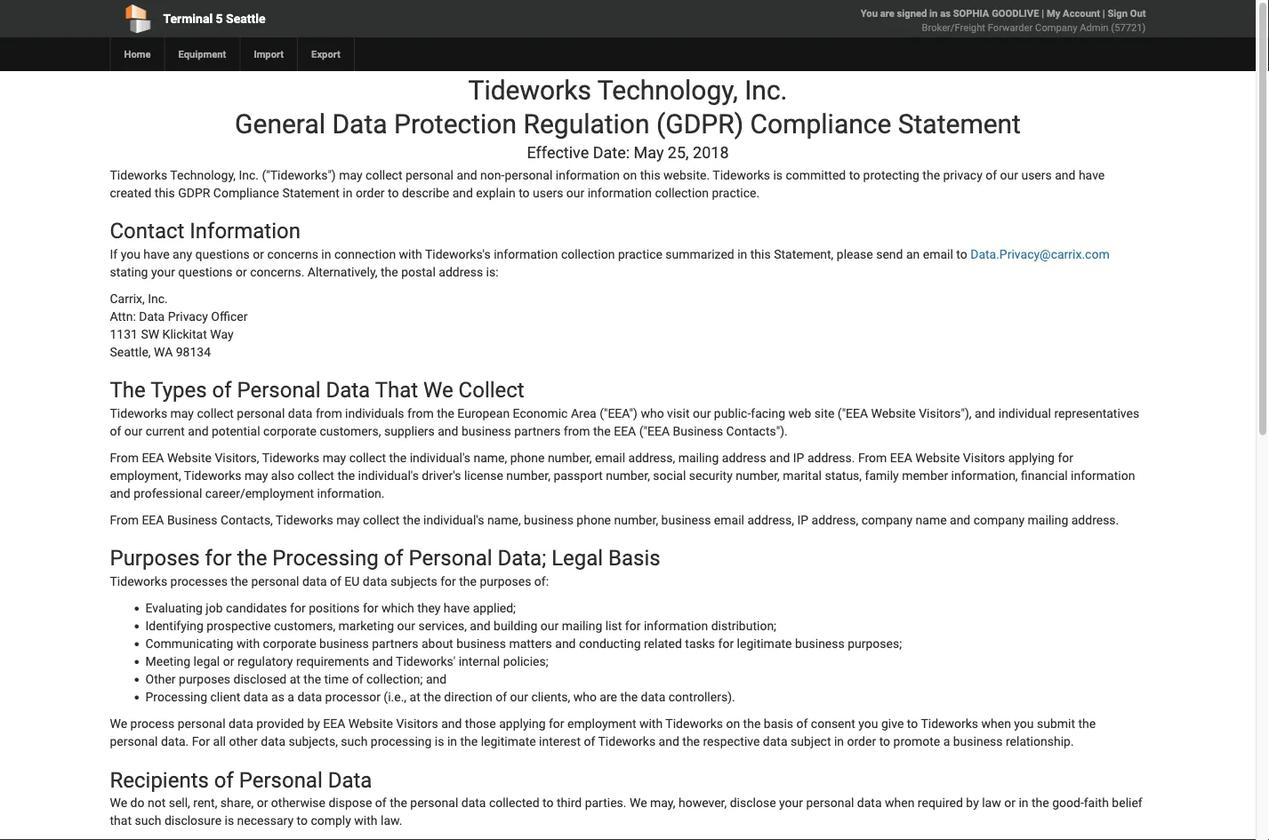 Task type: describe. For each thing, give the bounding box(es) containing it.
subject
[[791, 735, 831, 749]]

in inside recipients of personal data we do not sell, rent, share, or otherwise dispose of the personal data collected to third parties.  we may, however, disclose your personal data when required by law or in the good-faith belief that such disclosure is necessary to comply with law.
[[1019, 796, 1029, 811]]

tasks
[[685, 637, 715, 652]]

1 vertical spatial questions
[[178, 265, 233, 280]]

5
[[216, 11, 223, 26]]

data down disclosed
[[244, 690, 268, 705]]

which
[[382, 601, 414, 616]]

or up 'concerns.' at the left of the page
[[253, 247, 264, 262]]

marketing
[[339, 619, 394, 634]]

protection
[[394, 109, 517, 140]]

our left current
[[124, 424, 143, 439]]

customers, inside 'the types of personal data that we collect tideworks may collect personal data from individuals from the european economic area ("eea") who visit our public-facing web site ("eea website visitors"), and individual representatives of our current and potential corporate customers, suppliers and business partners from the eea ("eea business contacts").'
[[320, 424, 381, 439]]

eea inside we process personal data provided by eea website visitors and those applying for employment with tideworks on the basis of consent you give to tideworks when you submit the personal data.  for all other data subjects, such processing is in the legitimate interest of tideworks and the respective data subject in order to promote a business relationship.
[[323, 717, 346, 732]]

0 vertical spatial compliance
[[751, 109, 892, 140]]

email inside contact information if you have any questions or concerns in connection with tideworks's information collection practice summarized in this statement, please send an email to data.privacy@carrix.com stating your questions or concerns.  alternatively, the postal address is:
[[923, 247, 954, 262]]

of down employment
[[584, 735, 596, 749]]

for right list
[[625, 619, 641, 634]]

the left good-
[[1032, 796, 1050, 811]]

may up information.
[[323, 451, 346, 466]]

effective
[[527, 143, 589, 162]]

0 vertical spatial this
[[640, 168, 661, 183]]

we left may,
[[630, 796, 647, 811]]

and up data.privacy@carrix.com
[[1055, 168, 1076, 183]]

and down employment,
[[110, 486, 131, 501]]

tideworks down controllers).
[[666, 717, 723, 732]]

2 horizontal spatial inc.
[[745, 75, 788, 106]]

promote
[[894, 735, 941, 749]]

equipment
[[178, 48, 226, 60]]

to left third
[[543, 796, 554, 811]]

may
[[634, 143, 664, 162]]

and left "individual"
[[975, 406, 996, 421]]

personal up describe
[[406, 168, 454, 183]]

(i.e.,
[[384, 690, 407, 705]]

corporate inside evaluating job candidates for positions for which they have applied; identifying prospective customers, marketing our services, and building our mailing list for information distribution; communicating with corporate business partners about business matters and conducting related tasks for legitimate business purposes; meeting legal or regulatory requirements and tideworks' internal policies; other purposes disclosed at the time of collection; and processing client data as a data processor (i.e., at the direction of our clients, who are the data controllers).
[[263, 637, 316, 652]]

the left respective
[[683, 735, 700, 749]]

to left protecting
[[849, 168, 861, 183]]

we up 'that' on the bottom of the page
[[110, 796, 127, 811]]

privacy
[[168, 309, 208, 324]]

we inside we process personal data provided by eea website visitors and those applying for employment with tideworks on the basis of consent you give to tideworks when you submit the personal data.  for all other data subjects, such processing is in the legitimate interest of tideworks and the respective data subject in order to promote a business relationship.
[[110, 717, 127, 732]]

sell,
[[169, 796, 190, 811]]

member
[[902, 469, 949, 483]]

suppliers
[[384, 424, 435, 439]]

may up 'career/employment'
[[245, 469, 268, 483]]

individuals
[[345, 406, 404, 421]]

internal
[[459, 655, 500, 669]]

information inside evaluating job candidates for positions for which they have applied; identifying prospective customers, marketing our services, and building our mailing list for information distribution; communicating with corporate business partners about business matters and conducting related tasks for legitimate business purposes; meeting legal or regulatory requirements and tideworks' internal policies; other purposes disclosed at the time of collection; and processing client data as a data processor (i.e., at the direction of our clients, who are the data controllers).
[[644, 619, 708, 634]]

when inside we process personal data provided by eea website visitors and those applying for employment with tideworks on the basis of consent you give to tideworks when you submit the personal data.  for all other data subjects, such processing is in the legitimate interest of tideworks and the respective data subject in order to promote a business relationship.
[[982, 717, 1012, 732]]

number, left social
[[606, 469, 650, 483]]

2 horizontal spatial address,
[[812, 513, 859, 528]]

0 horizontal spatial users
[[533, 186, 564, 200]]

legitimate inside we process personal data provided by eea website visitors and those applying for employment with tideworks on the basis of consent you give to tideworks when you submit the personal data.  for all other data subjects, such processing is in the legitimate interest of tideworks and the respective data subject in order to promote a business relationship.
[[481, 735, 536, 749]]

goodlive
[[992, 8, 1040, 19]]

direction
[[444, 690, 493, 705]]

in down consent
[[835, 735, 844, 749]]

subjects,
[[289, 735, 338, 749]]

do
[[130, 796, 145, 811]]

stating
[[110, 265, 148, 280]]

identifying
[[145, 619, 204, 634]]

0 vertical spatial users
[[1022, 168, 1052, 183]]

for down distribution;
[[719, 637, 734, 652]]

that
[[375, 378, 418, 403]]

import
[[254, 48, 284, 60]]

and down applied;
[[470, 619, 491, 634]]

status,
[[825, 469, 862, 483]]

admin
[[1080, 22, 1109, 33]]

number, up 'passport'
[[548, 451, 592, 466]]

personal up "for"
[[178, 717, 226, 732]]

eea down the professional
[[142, 513, 164, 528]]

processing inside evaluating job candidates for positions for which they have applied; identifying prospective customers, marketing our services, and building our mailing list for information distribution; communicating with corporate business partners about business matters and conducting related tasks for legitimate business purposes; meeting legal or regulatory requirements and tideworks' internal policies; other purposes disclosed at the time of collection; and processing client data as a data processor (i.e., at the direction of our clients, who are the data controllers).
[[145, 690, 207, 705]]

we inside 'the types of personal data that we collect tideworks may collect personal data from individuals from the european economic area ("eea") who visit our public-facing web site ("eea website visitors"), and individual representatives of our current and potential corporate customers, suppliers and business partners from the eea ("eea business contacts").'
[[424, 378, 453, 403]]

for inside we process personal data provided by eea website visitors and those applying for employment with tideworks on the basis of consent you give to tideworks when you submit the personal data.  for all other data subjects, such processing is in the legitimate interest of tideworks and the respective data subject in order to promote a business relationship.
[[549, 717, 565, 732]]

of up share, at the left bottom
[[214, 768, 234, 793]]

export link
[[297, 37, 354, 71]]

partners inside 'the types of personal data that we collect tideworks may collect personal data from individuals from the european economic area ("eea") who visit our public-facing web site ("eea website visitors"), and individual representatives of our current and potential corporate customers, suppliers and business partners from the eea ("eea business contacts").'
[[514, 424, 561, 439]]

have inside evaluating job candidates for positions for which they have applied; identifying prospective customers, marketing our services, and building our mailing list for information distribution; communicating with corporate business partners about business matters and conducting related tasks for legitimate business purposes; meeting legal or regulatory requirements and tideworks' internal policies; other purposes disclosed at the time of collection; and processing client data as a data processor (i.e., at the direction of our clients, who are the data controllers).
[[444, 601, 470, 616]]

potential
[[212, 424, 260, 439]]

such inside we process personal data provided by eea website visitors and those applying for employment with tideworks on the basis of consent you give to tideworks when you submit the personal data.  for all other data subjects, such processing is in the legitimate interest of tideworks and the respective data subject in order to promote a business relationship.
[[341, 735, 368, 749]]

0 horizontal spatial from
[[316, 406, 342, 421]]

tideworks up promote at the bottom right of page
[[921, 717, 979, 732]]

1 vertical spatial business
[[167, 513, 218, 528]]

a inside evaluating job candidates for positions for which they have applied; identifying prospective customers, marketing our services, and building our mailing list for information distribution; communicating with corporate business partners about business matters and conducting related tasks for legitimate business purposes; meeting legal or regulatory requirements and tideworks' internal policies; other purposes disclosed at the time of collection; and processing client data as a data processor (i.e., at the direction of our clients, who are the data controllers).
[[288, 690, 294, 705]]

collection inside tideworks technology, inc. general data protection regulation (gdpr) compliance statement effective date: may 25, 2018 tideworks technology, inc. ("tideworks") may collect personal and non-personal information on this website.  tideworks is committed to protecting the privacy of our users and have created this gdpr compliance statement in order to describe and explain to users our information collection practice.
[[655, 186, 709, 200]]

with inside contact information if you have any questions or concerns in connection with tideworks's information collection practice summarized in this statement, please send an email to data.privacy@carrix.com stating your questions or concerns.  alternatively, the postal address is:
[[399, 247, 422, 262]]

the left the european
[[437, 406, 455, 421]]

submit
[[1038, 717, 1076, 732]]

and up 'collection;'
[[373, 655, 393, 669]]

tideworks's
[[425, 247, 491, 262]]

may down information.
[[336, 513, 360, 528]]

to right explain
[[519, 186, 530, 200]]

economic
[[513, 406, 568, 421]]

way
[[210, 327, 234, 342]]

tideworks down visitors,
[[184, 469, 242, 483]]

0 horizontal spatial compliance
[[213, 186, 279, 200]]

processes
[[170, 575, 228, 589]]

the up candidates
[[231, 575, 248, 589]]

client
[[210, 690, 241, 705]]

not
[[148, 796, 166, 811]]

is inside recipients of personal data we do not sell, rent, share, or otherwise dispose of the personal data collected to third parties.  we may, however, disclose your personal data when required by law or in the good-faith belief that such disclosure is necessary to comply with law.
[[225, 814, 234, 829]]

faith
[[1084, 796, 1109, 811]]

in up alternatively,
[[322, 247, 331, 262]]

in inside you are signed in as sophia goodlive | my account | sign out broker/freight forwarder company admin (57721)
[[930, 8, 938, 19]]

other
[[145, 672, 176, 687]]

the left basis
[[743, 717, 761, 732]]

data left controllers).
[[641, 690, 666, 705]]

data inside tideworks technology, inc. general data protection regulation (gdpr) compliance statement effective date: may 25, 2018 tideworks technology, inc. ("tideworks") may collect personal and non-personal information on this website.  tideworks is committed to protecting the privacy of our users and have created this gdpr compliance statement in order to describe and explain to users our information collection practice.
[[332, 109, 388, 140]]

personal down processing
[[410, 796, 458, 811]]

employment,
[[110, 469, 181, 483]]

personal inside 'the types of personal data that we collect tideworks may collect personal data from individuals from the european economic area ("eea") who visit our public-facing web site ("eea website visitors"), and individual representatives of our current and potential corporate customers, suppliers and business partners from the eea ("eea business contacts").'
[[237, 378, 321, 403]]

individual
[[999, 406, 1052, 421]]

conducting
[[579, 637, 641, 652]]

data inside 'the types of personal data that we collect tideworks may collect personal data from individuals from the european economic area ("eea") who visit our public-facing web site ("eea website visitors"), and individual representatives of our current and potential corporate customers, suppliers and business partners from the eea ("eea business contacts").'
[[288, 406, 313, 421]]

are inside you are signed in as sophia goodlive | my account | sign out broker/freight forwarder company admin (57721)
[[881, 8, 895, 19]]

or left 'concerns.' at the left of the page
[[236, 265, 247, 280]]

and right the matters in the left of the page
[[555, 637, 576, 652]]

collect
[[459, 378, 525, 403]]

1 vertical spatial inc.
[[239, 168, 259, 183]]

or up necessary
[[257, 796, 268, 811]]

site
[[815, 406, 835, 421]]

the left direction
[[424, 690, 441, 705]]

inc. inside carrix, inc. attn: data privacy officer 1131 sw klickitat way seattle, wa 98134
[[148, 292, 168, 306]]

sign out link
[[1108, 8, 1146, 19]]

our right visit on the right of page
[[693, 406, 711, 421]]

business up requirements
[[319, 637, 369, 652]]

0 vertical spatial statement
[[898, 109, 1021, 140]]

personal inside recipients of personal data we do not sell, rent, share, or otherwise dispose of the personal data collected to third parties.  we may, however, disclose your personal data when required by law or in the good-faith belief that such disclosure is necessary to comply with law.
[[239, 768, 323, 793]]

1 vertical spatial technology,
[[170, 168, 236, 183]]

applying inside from eea website visitors, tideworks may collect the individual's name, phone number, email address, mailing address and ip address.  from eea website visitors applying for employment, tideworks may also collect the individual's driver's license number, passport number, social security number, marital status, family member information, financial information and professional career/employment information.
[[1009, 451, 1055, 466]]

broker/freight
[[922, 22, 986, 33]]

representatives
[[1055, 406, 1140, 421]]

to inside contact information if you have any questions or concerns in connection with tideworks's information collection practice summarized in this statement, please send an email to data.privacy@carrix.com stating your questions or concerns.  alternatively, the postal address is:
[[957, 247, 968, 262]]

passport
[[554, 469, 603, 483]]

regulatory
[[237, 655, 293, 669]]

tideworks down also
[[276, 513, 333, 528]]

a inside we process personal data provided by eea website visitors and those applying for employment with tideworks on the basis of consent you give to tideworks when you submit the personal data.  for all other data subjects, such processing is in the legitimate interest of tideworks and the respective data subject in order to promote a business relationship.
[[944, 735, 951, 749]]

general
[[235, 109, 326, 140]]

or right law
[[1005, 796, 1016, 811]]

individual's for business
[[424, 513, 484, 528]]

collect right also
[[298, 469, 335, 483]]

data.
[[161, 735, 189, 749]]

address. inside from eea website visitors, tideworks may collect the individual's name, phone number, email address, mailing address and ip address.  from eea website visitors applying for employment, tideworks may also collect the individual's driver's license number, passport number, social security number, marital status, family member information, financial information and professional career/employment information.
[[808, 451, 855, 466]]

facing
[[751, 406, 786, 421]]

tideworks up also
[[262, 451, 320, 466]]

you inside contact information if you have any questions or concerns in connection with tideworks's information collection practice summarized in this statement, please send an email to data.privacy@carrix.com stating your questions or concerns.  alternatively, the postal address is:
[[121, 247, 140, 262]]

and right current
[[188, 424, 209, 439]]

business left purposes;
[[795, 637, 845, 652]]

number, down contacts").
[[736, 469, 780, 483]]

our left clients,
[[510, 690, 528, 705]]

disclosure
[[164, 814, 222, 829]]

and left non-
[[457, 168, 477, 183]]

1 horizontal spatial you
[[859, 717, 879, 732]]

summarized
[[666, 247, 735, 262]]

personal inside 'the types of personal data that we collect tideworks may collect personal data from individuals from the european economic area ("eea") who visit our public-facing web site ("eea website visitors"), and individual representatives of our current and potential corporate customers, suppliers and business partners from the eea ("eea business contacts").'
[[237, 406, 285, 421]]

address inside from eea website visitors, tideworks may collect the individual's name, phone number, email address, mailing address and ip address.  from eea website visitors applying for employment, tideworks may also collect the individual's driver's license number, passport number, social security number, marital status, family member information, financial information and professional career/employment information.
[[722, 451, 767, 466]]

information.
[[317, 486, 385, 501]]

this inside contact information if you have any questions or concerns in connection with tideworks's information collection practice summarized in this statement, please send an email to data.privacy@carrix.com stating your questions or concerns.  alternatively, the postal address is:
[[751, 247, 771, 262]]

gdpr
[[178, 186, 210, 200]]

collect inside tideworks technology, inc. general data protection regulation (gdpr) compliance statement effective date: may 25, 2018 tideworks technology, inc. ("tideworks") may collect personal and non-personal information on this website.  tideworks is committed to protecting the privacy of our users and have created this gdpr compliance statement in order to describe and explain to users our information collection practice.
[[366, 168, 403, 183]]

you are signed in as sophia goodlive | my account | sign out broker/freight forwarder company admin (57721)
[[861, 8, 1146, 33]]

phone inside from eea website visitors, tideworks may collect the individual's name, phone number, email address, mailing address and ip address.  from eea website visitors applying for employment, tideworks may also collect the individual's driver's license number, passport number, social security number, marital status, family member information, financial information and professional career/employment information.
[[511, 451, 545, 466]]

the left time
[[304, 672, 321, 687]]

contacts,
[[221, 513, 273, 528]]

data left collected
[[462, 796, 486, 811]]

about
[[422, 637, 454, 652]]

of:
[[535, 575, 549, 589]]

data right eu
[[363, 575, 388, 589]]

1 vertical spatial address.
[[1072, 513, 1120, 528]]

the up purposes for the processing of personal data; legal basis tideworks processes the personal data of eu data subjects for the purposes of:
[[403, 513, 421, 528]]

partners inside evaluating job candidates for positions for which they have applied; identifying prospective customers, marketing our services, and building our mailing list for information distribution; communicating with corporate business partners about business matters and conducting related tasks for legitimate business purposes; meeting legal or regulatory requirements and tideworks' internal policies; other purposes disclosed at the time of collection; and processing client data as a data processor (i.e., at the direction of our clients, who are the data controllers).
[[372, 637, 419, 652]]

purposes for the processing of personal data; legal basis tideworks processes the personal data of eu data subjects for the purposes of:
[[110, 546, 661, 589]]

eea inside 'the types of personal data that we collect tideworks may collect personal data from individuals from the european economic area ("eea") who visit our public-facing web site ("eea website visitors"), and individual representatives of our current and potential corporate customers, suppliers and business partners from the eea ("eea business contacts").'
[[614, 424, 636, 439]]

2 horizontal spatial from
[[564, 424, 590, 439]]

wa
[[154, 345, 173, 360]]

business inside we process personal data provided by eea website visitors and those applying for employment with tideworks on the basis of consent you give to tideworks when you submit the personal data.  for all other data subjects, such processing is in the legitimate interest of tideworks and the respective data subject in order to promote a business relationship.
[[954, 735, 1003, 749]]

for up marketing
[[363, 601, 379, 616]]

my
[[1047, 8, 1061, 19]]

with inside we process personal data provided by eea website visitors and those applying for employment with tideworks on the basis of consent you give to tideworks when you submit the personal data.  for all other data subjects, such processing is in the legitimate interest of tideworks and the respective data subject in order to promote a business relationship.
[[640, 717, 663, 732]]

data left required
[[858, 796, 882, 811]]

data down provided at the bottom left
[[261, 735, 286, 749]]

of inside tideworks technology, inc. general data protection regulation (gdpr) compliance statement effective date: may 25, 2018 tideworks technology, inc. ("tideworks") may collect personal and non-personal information on this website.  tideworks is committed to protecting the privacy of our users and have created this gdpr compliance statement in order to describe and explain to users our information collection practice.
[[986, 168, 997, 183]]

interest
[[539, 735, 581, 749]]

corporate inside 'the types of personal data that we collect tideworks may collect personal data from individuals from the european economic area ("eea") who visit our public-facing web site ("eea website visitors"), and individual representatives of our current and potential corporate customers, suppliers and business partners from the eea ("eea business contacts").'
[[263, 424, 317, 439]]

of left eu
[[330, 575, 342, 589]]

law
[[983, 796, 1002, 811]]

to down otherwise
[[297, 814, 308, 829]]

respective
[[703, 735, 760, 749]]

disclosed
[[234, 672, 287, 687]]

who inside evaluating job candidates for positions for which they have applied; identifying prospective customers, marketing our services, and building our mailing list for information distribution; communicating with corporate business partners about business matters and conducting related tasks for legitimate business purposes; meeting legal or regulatory requirements and tideworks' internal policies; other purposes disclosed at the time of collection; and processing client data as a data processor (i.e., at the direction of our clients, who are the data controllers).
[[574, 690, 597, 705]]

collect down information.
[[363, 513, 400, 528]]

forwarder
[[988, 22, 1033, 33]]

recipients of personal data we do not sell, rent, share, or otherwise dispose of the personal data collected to third parties.  we may, however, disclose your personal data when required by law or in the good-faith belief that such disclosure is necessary to comply with law.
[[110, 768, 1143, 829]]

prospective
[[207, 619, 271, 634]]

subjects
[[391, 575, 438, 589]]

1 horizontal spatial phone
[[577, 513, 611, 528]]

your inside contact information if you have any questions or concerns in connection with tideworks's information collection practice summarized in this statement, please send an email to data.privacy@carrix.com stating your questions or concerns.  alternatively, the postal address is:
[[151, 265, 175, 280]]

0 vertical spatial ("eea
[[838, 406, 869, 421]]

1 vertical spatial this
[[155, 186, 175, 200]]

business up internal
[[457, 637, 506, 652]]

good-
[[1053, 796, 1084, 811]]

data up 'positions'
[[302, 575, 327, 589]]

basis
[[764, 717, 794, 732]]

export
[[312, 48, 341, 60]]

and left those at the left bottom
[[441, 717, 462, 732]]

and right name
[[950, 513, 971, 528]]

terminal 5 seattle link
[[110, 0, 526, 37]]

0 vertical spatial at
[[290, 672, 301, 687]]

of up law.
[[375, 796, 387, 811]]

number, up "basis"
[[614, 513, 659, 528]]

however,
[[679, 796, 727, 811]]

the up applied;
[[459, 575, 477, 589]]

to up promote at the bottom right of page
[[907, 717, 918, 732]]

in down direction
[[448, 735, 457, 749]]

also
[[271, 469, 295, 483]]

number, right license
[[507, 469, 551, 483]]

give
[[882, 717, 904, 732]]

data.privacy@carrix.com
[[971, 247, 1110, 262]]

visitors inside we process personal data provided by eea website visitors and those applying for employment with tideworks on the basis of consent you give to tideworks when you submit the personal data.  for all other data subjects, such processing is in the legitimate interest of tideworks and the respective data subject in order to promote a business relationship.
[[396, 717, 438, 732]]

data inside carrix, inc. attn: data privacy officer 1131 sw klickitat way seattle, wa 98134
[[139, 309, 165, 324]]

and down 'tideworks''
[[426, 672, 447, 687]]

data up provided at the bottom left
[[298, 690, 322, 705]]

driver's
[[422, 469, 461, 483]]

as inside you are signed in as sophia goodlive | my account | sign out broker/freight forwarder company admin (57721)
[[941, 8, 951, 19]]

business up 'data;'
[[524, 513, 574, 528]]

and right the suppliers
[[438, 424, 459, 439]]

basis
[[609, 546, 661, 571]]

from eea website visitors, tideworks may collect the individual's name, phone number, email address, mailing address and ip address.  from eea website visitors applying for employment, tideworks may also collect the individual's driver's license number, passport number, social security number, marital status, family member information, financial information and professional career/employment information.
[[110, 451, 1136, 501]]

and left explain
[[453, 186, 473, 200]]

the up law.
[[390, 796, 407, 811]]

2 horizontal spatial mailing
[[1028, 513, 1069, 528]]

area
[[571, 406, 597, 421]]

on inside we process personal data provided by eea website visitors and those applying for employment with tideworks on the basis of consent you give to tideworks when you submit the personal data.  for all other data subjects, such processing is in the legitimate interest of tideworks and the respective data subject in order to promote a business relationship.
[[726, 717, 740, 732]]

concerns
[[267, 247, 318, 262]]

terminal
[[163, 11, 213, 26]]

klickitat
[[162, 327, 207, 342]]

1 vertical spatial ip
[[798, 513, 809, 528]]

1 horizontal spatial from
[[408, 406, 434, 421]]

address inside contact information if you have any questions or concerns in connection with tideworks's information collection practice summarized in this statement, please send an email to data.privacy@carrix.com stating your questions or concerns.  alternatively, the postal address is:
[[439, 265, 483, 280]]

1 horizontal spatial technology,
[[598, 75, 738, 106]]

name, for phone
[[474, 451, 507, 466]]



Task type: locate. For each thing, give the bounding box(es) containing it.
1 vertical spatial individual's
[[358, 469, 419, 483]]

2 horizontal spatial have
[[1079, 168, 1105, 183]]

mailing inside from eea website visitors, tideworks may collect the individual's name, phone number, email address, mailing address and ip address.  from eea website visitors applying for employment, tideworks may also collect the individual's driver's license number, passport number, social security number, marital status, family member information, financial information and professional career/employment information.
[[679, 451, 719, 466]]

0 horizontal spatial legitimate
[[481, 735, 536, 749]]

third
[[557, 796, 582, 811]]

1 vertical spatial have
[[144, 247, 170, 262]]

of down the
[[110, 424, 121, 439]]

may down types
[[170, 406, 194, 421]]

tideworks'
[[396, 655, 456, 669]]

0 horizontal spatial have
[[144, 247, 170, 262]]

of up processor
[[352, 672, 363, 687]]

address, inside from eea website visitors, tideworks may collect the individual's name, phone number, email address, mailing address and ip address.  from eea website visitors applying for employment, tideworks may also collect the individual's driver's license number, passport number, social security number, marital status, family member information, financial information and professional career/employment information.
[[629, 451, 676, 466]]

the down ("eea")
[[594, 424, 611, 439]]

as
[[941, 8, 951, 19], [271, 690, 285, 705]]

collection
[[655, 186, 709, 200], [561, 247, 615, 262]]

tideworks down the
[[110, 406, 167, 421]]

1 vertical spatial is
[[435, 735, 444, 749]]

of right direction
[[496, 690, 507, 705]]

0 vertical spatial have
[[1079, 168, 1105, 183]]

1 vertical spatial mailing
[[1028, 513, 1069, 528]]

mailing down financial
[[1028, 513, 1069, 528]]

building
[[494, 619, 538, 634]]

communicating
[[145, 637, 234, 652]]

personal inside purposes for the processing of personal data; legal basis tideworks processes the personal data of eu data subjects for the purposes of:
[[251, 575, 299, 589]]

you
[[861, 8, 878, 19]]

clients,
[[532, 690, 571, 705]]

1 vertical spatial statement
[[282, 186, 340, 200]]

1 horizontal spatial on
[[726, 717, 740, 732]]

the
[[110, 378, 146, 403]]

mailing left list
[[562, 619, 603, 634]]

0 vertical spatial business
[[673, 424, 724, 439]]

business
[[673, 424, 724, 439], [167, 513, 218, 528]]

candidates
[[226, 601, 287, 616]]

0 vertical spatial address.
[[808, 451, 855, 466]]

all
[[213, 735, 226, 749]]

as down disclosed
[[271, 690, 285, 705]]

website inside 'the types of personal data that we collect tideworks may collect personal data from individuals from the european economic area ("eea") who visit our public-facing web site ("eea website visitors"), and individual representatives of our current and potential corporate customers, suppliers and business partners from the eea ("eea business contacts").'
[[872, 406, 916, 421]]

address
[[439, 265, 483, 280], [722, 451, 767, 466]]

2 horizontal spatial this
[[751, 247, 771, 262]]

contact information if you have any questions or concerns in connection with tideworks's information collection practice summarized in this statement, please send an email to data.privacy@carrix.com stating your questions or concerns.  alternatively, the postal address is:
[[110, 219, 1110, 280]]

collection left "practice"
[[561, 247, 615, 262]]

1 horizontal spatial inc.
[[239, 168, 259, 183]]

0 horizontal spatial when
[[885, 796, 915, 811]]

website down current
[[167, 451, 212, 466]]

email
[[923, 247, 954, 262], [595, 451, 626, 466], [714, 513, 745, 528]]

relationship.
[[1006, 735, 1074, 749]]

1 vertical spatial legitimate
[[481, 735, 536, 749]]

the down those at the left bottom
[[460, 735, 478, 749]]

tideworks inside purposes for the processing of personal data; legal basis tideworks processes the personal data of eu data subjects for the purposes of:
[[110, 575, 167, 589]]

for up interest
[[549, 717, 565, 732]]

for up processes
[[205, 546, 232, 571]]

officer
[[211, 309, 248, 324]]

by
[[307, 717, 320, 732], [967, 796, 979, 811]]

ip inside from eea website visitors, tideworks may collect the individual's name, phone number, email address, mailing address and ip address.  from eea website visitors applying for employment, tideworks may also collect the individual's driver's license number, passport number, social security number, marital status, family member information, financial information and professional career/employment information.
[[794, 451, 805, 466]]

visit
[[667, 406, 690, 421]]

1 horizontal spatial as
[[941, 8, 951, 19]]

tideworks up practice.
[[713, 168, 771, 183]]

sophia
[[954, 8, 990, 19]]

account
[[1063, 8, 1101, 19]]

statement down the '("tideworks")'
[[282, 186, 340, 200]]

rent,
[[193, 796, 217, 811]]

data up individuals
[[326, 378, 370, 403]]

such
[[341, 735, 368, 749], [135, 814, 161, 829]]

0 horizontal spatial technology,
[[170, 168, 236, 183]]

of right the privacy
[[986, 168, 997, 183]]

are inside evaluating job candidates for positions for which they have applied; identifying prospective customers, marketing our services, and building our mailing list for information distribution; communicating with corporate business partners about business matters and conducting related tasks for legitimate business purposes; meeting legal or regulatory requirements and tideworks' internal policies; other purposes disclosed at the time of collection; and processing client data as a data processor (i.e., at the direction of our clients, who are the data controllers).
[[600, 690, 617, 705]]

technology,
[[598, 75, 738, 106], [170, 168, 236, 183]]

1 vertical spatial email
[[595, 451, 626, 466]]

we right that
[[424, 378, 453, 403]]

non-
[[481, 168, 505, 183]]

when up relationship.
[[982, 717, 1012, 732]]

postal
[[401, 265, 436, 280]]

the down the suppliers
[[389, 451, 407, 466]]

1 horizontal spatial processing
[[273, 546, 379, 571]]

1 vertical spatial as
[[271, 690, 285, 705]]

("eea
[[838, 406, 869, 421], [639, 424, 670, 439]]

name, for business
[[487, 513, 521, 528]]

of right types
[[212, 378, 232, 403]]

business down the european
[[462, 424, 511, 439]]

0 vertical spatial are
[[881, 8, 895, 19]]

personal down subject
[[807, 796, 855, 811]]

2 horizontal spatial you
[[1015, 717, 1034, 732]]

data;
[[498, 546, 547, 571]]

and up 'marital' at the bottom of page
[[770, 451, 790, 466]]

visitors"),
[[919, 406, 972, 421]]

information
[[190, 219, 301, 244]]

0 vertical spatial processing
[[273, 546, 379, 571]]

0 horizontal spatial such
[[135, 814, 161, 829]]

is:
[[486, 265, 499, 280]]

out
[[1131, 8, 1146, 19]]

website
[[872, 406, 916, 421], [167, 451, 212, 466], [916, 451, 960, 466], [349, 717, 393, 732]]

1 horizontal spatial have
[[444, 601, 470, 616]]

sign
[[1108, 8, 1128, 19]]

1 horizontal spatial address.
[[1072, 513, 1120, 528]]

sw
[[141, 327, 159, 342]]

personal up subjects on the left of the page
[[409, 546, 493, 571]]

to right an
[[957, 247, 968, 262]]

1 horizontal spatial such
[[341, 735, 368, 749]]

with down prospective
[[237, 637, 260, 652]]

(gdpr)
[[657, 109, 744, 140]]

tideworks down employment
[[598, 735, 656, 749]]

applying
[[1009, 451, 1055, 466], [499, 717, 546, 732]]

phone down economic at the left
[[511, 451, 545, 466]]

2018
[[693, 143, 729, 162]]

your inside recipients of personal data we do not sell, rent, share, or otherwise dispose of the personal data collected to third parties.  we may, however, disclose your personal data when required by law or in the good-faith belief that such disclosure is necessary to comply with law.
[[779, 796, 803, 811]]

questions
[[195, 247, 250, 262], [178, 265, 233, 280]]

visitors up information,
[[964, 451, 1006, 466]]

license
[[464, 469, 503, 483]]

may inside tideworks technology, inc. general data protection regulation (gdpr) compliance statement effective date: may 25, 2018 tideworks technology, inc. ("tideworks") may collect personal and non-personal information on this website.  tideworks is committed to protecting the privacy of our users and have created this gdpr compliance statement in order to describe and explain to users our information collection practice.
[[339, 168, 363, 183]]

("tideworks")
[[262, 168, 336, 183]]

we
[[424, 378, 453, 403], [110, 717, 127, 732], [110, 796, 127, 811], [630, 796, 647, 811]]

with down dispose
[[354, 814, 378, 829]]

to left describe
[[388, 186, 399, 200]]

1 vertical spatial phone
[[577, 513, 611, 528]]

0 horizontal spatial a
[[288, 690, 294, 705]]

1 horizontal spatial partners
[[514, 424, 561, 439]]

information inside contact information if you have any questions or concerns in connection with tideworks's information collection practice summarized in this statement, please send an email to data.privacy@carrix.com stating your questions or concerns.  alternatively, the postal address is:
[[494, 247, 558, 262]]

1 horizontal spatial are
[[881, 8, 895, 19]]

by inside we process personal data provided by eea website visitors and those applying for employment with tideworks on the basis of consent you give to tideworks when you submit the personal data.  for all other data subjects, such processing is in the legitimate interest of tideworks and the respective data subject in order to promote a business relationship.
[[307, 717, 320, 732]]

list
[[606, 619, 622, 634]]

at down regulatory
[[290, 672, 301, 687]]

on inside tideworks technology, inc. general data protection regulation (gdpr) compliance statement effective date: may 25, 2018 tideworks technology, inc. ("tideworks") may collect personal and non-personal information on this website.  tideworks is committed to protecting the privacy of our users and have created this gdpr compliance statement in order to describe and explain to users our information collection practice.
[[623, 168, 637, 183]]

2 horizontal spatial is
[[774, 168, 783, 183]]

2 horizontal spatial email
[[923, 247, 954, 262]]

may
[[339, 168, 363, 183], [170, 406, 194, 421], [323, 451, 346, 466], [245, 469, 268, 483], [336, 513, 360, 528]]

inc.
[[745, 75, 788, 106], [239, 168, 259, 183], [148, 292, 168, 306]]

types
[[151, 378, 207, 403]]

the inside tideworks technology, inc. general data protection regulation (gdpr) compliance statement effective date: may 25, 2018 tideworks technology, inc. ("tideworks") may collect personal and non-personal information on this website.  tideworks is committed to protecting the privacy of our users and have created this gdpr compliance statement in order to describe and explain to users our information collection practice.
[[923, 168, 941, 183]]

contacts").
[[727, 424, 788, 439]]

tideworks inside 'the types of personal data that we collect tideworks may collect personal data from individuals from the european economic area ("eea") who visit our public-facing web site ("eea website visitors"), and individual representatives of our current and potential corporate customers, suppliers and business partners from the eea ("eea business contacts").'
[[110, 406, 167, 421]]

0 horizontal spatial partners
[[372, 637, 419, 652]]

in right law
[[1019, 796, 1029, 811]]

1 horizontal spatial visitors
[[964, 451, 1006, 466]]

at right (i.e.,
[[410, 690, 421, 705]]

1 vertical spatial purposes
[[179, 672, 230, 687]]

questions down any
[[178, 265, 233, 280]]

from eea business contacts, tideworks may collect the individual's name, business phone number, business email address, ip address, company name and company mailing address.
[[110, 513, 1120, 528]]

if
[[110, 247, 118, 262]]

information inside from eea website visitors, tideworks may collect the individual's name, phone number, email address, mailing address and ip address.  from eea website visitors applying for employment, tideworks may also collect the individual's driver's license number, passport number, social security number, marital status, family member information, financial information and professional career/employment information.
[[1071, 469, 1136, 483]]

tideworks up created
[[110, 168, 167, 183]]

to down "give"
[[880, 735, 891, 749]]

1 vertical spatial customers,
[[274, 619, 336, 634]]

may,
[[650, 796, 676, 811]]

phone
[[511, 451, 545, 466], [577, 513, 611, 528]]

and down controllers).
[[659, 735, 680, 749]]

who inside 'the types of personal data that we collect tideworks may collect personal data from individuals from the european economic area ("eea") who visit our public-facing web site ("eea website visitors"), and individual representatives of our current and potential corporate customers, suppliers and business partners from the eea ("eea business contacts").'
[[641, 406, 664, 421]]

1 vertical spatial order
[[848, 735, 877, 749]]

with inside evaluating job candidates for positions for which they have applied; identifying prospective customers, marketing our services, and building our mailing list for information distribution; communicating with corporate business partners about business matters and conducting related tasks for legitimate business purposes; meeting legal or regulatory requirements and tideworks' internal policies; other purposes disclosed at the time of collection; and processing client data as a data processor (i.e., at the direction of our clients, who are the data controllers).
[[237, 637, 260, 652]]

1 horizontal spatial a
[[944, 735, 951, 749]]

data up other
[[229, 717, 253, 732]]

2 vertical spatial inc.
[[148, 292, 168, 306]]

in inside tideworks technology, inc. general data protection regulation (gdpr) compliance statement effective date: may 25, 2018 tideworks technology, inc. ("tideworks") may collect personal and non-personal information on this website.  tideworks is committed to protecting the privacy of our users and have created this gdpr compliance statement in order to describe and explain to users our information collection practice.
[[343, 186, 353, 200]]

is inside tideworks technology, inc. general data protection regulation (gdpr) compliance statement effective date: may 25, 2018 tideworks technology, inc. ("tideworks") may collect personal and non-personal information on this website.  tideworks is committed to protecting the privacy of our users and have created this gdpr compliance statement in order to describe and explain to users our information collection practice.
[[774, 168, 783, 183]]

business inside 'the types of personal data that we collect tideworks may collect personal data from individuals from the european economic area ("eea") who visit our public-facing web site ("eea website visitors"), and individual representatives of our current and potential corporate customers, suppliers and business partners from the eea ("eea business contacts").'
[[673, 424, 724, 439]]

individual's
[[410, 451, 471, 466], [358, 469, 419, 483], [424, 513, 484, 528]]

otherwise
[[271, 796, 326, 811]]

purposes inside purposes for the processing of personal data; legal basis tideworks processes the personal data of eu data subjects for the purposes of:
[[480, 575, 532, 589]]

on
[[623, 168, 637, 183], [726, 717, 740, 732]]

the up information.
[[338, 469, 355, 483]]

1 horizontal spatial business
[[673, 424, 724, 439]]

mailing inside evaluating job candidates for positions for which they have applied; identifying prospective customers, marketing our services, and building our mailing list for information distribution; communicating with corporate business partners about business matters and conducting related tasks for legitimate business purposes; meeting legal or regulatory requirements and tideworks' internal policies; other purposes disclosed at the time of collection; and processing client data as a data processor (i.e., at the direction of our clients, who are the data controllers).
[[562, 619, 603, 634]]

employment
[[568, 717, 637, 732]]

1 vertical spatial applying
[[499, 717, 546, 732]]

data inside 'the types of personal data that we collect tideworks may collect personal data from individuals from the european economic area ("eea") who visit our public-facing web site ("eea website visitors"), and individual representatives of our current and potential corporate customers, suppliers and business partners from the eea ("eea business contacts").'
[[326, 378, 370, 403]]

0 vertical spatial purposes
[[480, 575, 532, 589]]

order left describe
[[356, 186, 385, 200]]

0 vertical spatial individual's
[[410, 451, 471, 466]]

comply
[[311, 814, 351, 829]]

1 horizontal spatial by
[[967, 796, 979, 811]]

positions
[[309, 601, 360, 616]]

protecting
[[864, 168, 920, 183]]

have inside tideworks technology, inc. general data protection regulation (gdpr) compliance statement effective date: may 25, 2018 tideworks technology, inc. ("tideworks") may collect personal and non-personal information on this website.  tideworks is committed to protecting the privacy of our users and have created this gdpr compliance statement in order to describe and explain to users our information collection practice.
[[1079, 168, 1105, 183]]

order inside we process personal data provided by eea website visitors and those applying for employment with tideworks on the basis of consent you give to tideworks when you submit the personal data.  for all other data subjects, such processing is in the legitimate interest of tideworks and the respective data subject in order to promote a business relationship.
[[848, 735, 877, 749]]

for up financial
[[1058, 451, 1074, 466]]

from up purposes
[[110, 513, 139, 528]]

1 horizontal spatial statement
[[898, 109, 1021, 140]]

from up family in the right of the page
[[859, 451, 887, 466]]

website left visitors"),
[[872, 406, 916, 421]]

order inside tideworks technology, inc. general data protection regulation (gdpr) compliance statement effective date: may 25, 2018 tideworks technology, inc. ("tideworks") may collect personal and non-personal information on this website.  tideworks is committed to protecting the privacy of our users and have created this gdpr compliance statement in order to describe and explain to users our information collection practice.
[[356, 186, 385, 200]]

processing inside purposes for the processing of personal data; legal basis tideworks processes the personal data of eu data subjects for the purposes of:
[[273, 546, 379, 571]]

other
[[229, 735, 258, 749]]

2 vertical spatial personal
[[239, 768, 323, 793]]

applying inside we process personal data provided by eea website visitors and those applying for employment with tideworks on the basis of consent you give to tideworks when you submit the personal data.  for all other data subjects, such processing is in the legitimate interest of tideworks and the respective data subject in order to promote a business relationship.
[[499, 717, 546, 732]]

1 | from the left
[[1042, 8, 1045, 19]]

0 horizontal spatial mailing
[[562, 619, 603, 634]]

recipients
[[110, 768, 209, 793]]

1 vertical spatial compliance
[[213, 186, 279, 200]]

0 vertical spatial order
[[356, 186, 385, 200]]

from for from eea website visitors, tideworks may collect the individual's name, phone number, email address, mailing address and ip address.  from eea website visitors applying for employment, tideworks may also collect the individual's driver's license number, passport number, social security number, marital status, family member information, financial information and professional career/employment information.
[[110, 451, 139, 466]]

0 horizontal spatial on
[[623, 168, 637, 183]]

website inside we process personal data provided by eea website visitors and those applying for employment with tideworks on the basis of consent you give to tideworks when you submit the personal data.  for all other data subjects, such processing is in the legitimate interest of tideworks and the respective data subject in order to promote a business relationship.
[[349, 717, 393, 732]]

name, inside from eea website visitors, tideworks may collect the individual's name, phone number, email address, mailing address and ip address.  from eea website visitors applying for employment, tideworks may also collect the individual's driver's license number, passport number, social security number, marital status, family member information, financial information and professional career/employment information.
[[474, 451, 507, 466]]

1 horizontal spatial at
[[410, 690, 421, 705]]

2 corporate from the top
[[263, 637, 316, 652]]

you left "give"
[[859, 717, 879, 732]]

address, up social
[[629, 451, 676, 466]]

0 vertical spatial phone
[[511, 451, 545, 466]]

tideworks up regulation
[[468, 75, 592, 106]]

tideworks technology, inc. general data protection regulation (gdpr) compliance statement effective date: may 25, 2018 tideworks technology, inc. ("tideworks") may collect personal and non-personal information on this website.  tideworks is committed to protecting the privacy of our users and have created this gdpr compliance statement in order to describe and explain to users our information collection practice.
[[110, 75, 1105, 200]]

1 horizontal spatial address
[[722, 451, 767, 466]]

from for from eea business contacts, tideworks may collect the individual's name, business phone number, business email address, ip address, company name and company mailing address.
[[110, 513, 139, 528]]

send
[[877, 247, 904, 262]]

2 vertical spatial email
[[714, 513, 745, 528]]

law.
[[381, 814, 402, 829]]

our up the matters in the left of the page
[[541, 619, 559, 634]]

1 vertical spatial your
[[779, 796, 803, 811]]

concerns.
[[250, 265, 305, 280]]

visitors,
[[215, 451, 259, 466]]

1 vertical spatial partners
[[372, 637, 419, 652]]

or inside evaluating job candidates for positions for which they have applied; identifying prospective customers, marketing our services, and building our mailing list for information distribution; communicating with corporate business partners about business matters and conducting related tasks for legitimate business purposes; meeting legal or regulatory requirements and tideworks' internal policies; other purposes disclosed at the time of collection; and processing client data as a data processor (i.e., at the direction of our clients, who are the data controllers).
[[223, 655, 234, 669]]

the types of personal data that we collect tideworks may collect personal data from individuals from the european economic area ("eea") who visit our public-facing web site ("eea website visitors"), and individual representatives of our current and potential corporate customers, suppliers and business partners from the eea ("eea business contacts").
[[110, 378, 1140, 439]]

ip up 'marital' at the bottom of page
[[794, 451, 805, 466]]

1 company from the left
[[862, 513, 913, 528]]

data
[[332, 109, 388, 140], [139, 309, 165, 324], [326, 378, 370, 403], [328, 768, 372, 793]]

business inside 'the types of personal data that we collect tideworks may collect personal data from individuals from the european economic area ("eea") who visit our public-facing web site ("eea website visitors"), and individual representatives of our current and potential corporate customers, suppliers and business partners from the eea ("eea business contacts").'
[[462, 424, 511, 439]]

in right summarized
[[738, 247, 748, 262]]

eea up subjects,
[[323, 717, 346, 732]]

current
[[146, 424, 185, 439]]

email inside from eea website visitors, tideworks may collect the individual's name, phone number, email address, mailing address and ip address.  from eea website visitors applying for employment, tideworks may also collect the individual's driver's license number, passport number, social security number, marital status, family member information, financial information and professional career/employment information.
[[595, 451, 626, 466]]

0 vertical spatial on
[[623, 168, 637, 183]]

0 vertical spatial customers,
[[320, 424, 381, 439]]

1 horizontal spatial who
[[641, 406, 664, 421]]

collect inside 'the types of personal data that we collect tideworks may collect personal data from individuals from the european economic area ("eea") who visit our public-facing web site ("eea website visitors"), and individual representatives of our current and potential corporate customers, suppliers and business partners from the eea ("eea business contacts").'
[[197, 406, 234, 421]]

1 horizontal spatial your
[[779, 796, 803, 811]]

questions down the information
[[195, 247, 250, 262]]

the inside contact information if you have any questions or concerns in connection with tideworks's information collection practice summarized in this statement, please send an email to data.privacy@carrix.com stating your questions or concerns.  alternatively, the postal address is:
[[381, 265, 398, 280]]

collect up information.
[[349, 451, 386, 466]]

1 horizontal spatial company
[[974, 513, 1025, 528]]

processing down other
[[145, 690, 207, 705]]

1 vertical spatial visitors
[[396, 717, 438, 732]]

0 vertical spatial corporate
[[263, 424, 317, 439]]

mailing up the security
[[679, 451, 719, 466]]

1 vertical spatial address
[[722, 451, 767, 466]]

1 vertical spatial a
[[944, 735, 951, 749]]

compliance up the information
[[213, 186, 279, 200]]

the down contacts,
[[237, 546, 267, 571]]

0 horizontal spatial inc.
[[148, 292, 168, 306]]

2 | from the left
[[1103, 8, 1106, 19]]

explain
[[476, 186, 516, 200]]

we process personal data provided by eea website visitors and those applying for employment with tideworks on the basis of consent you give to tideworks when you submit the personal data.  for all other data subjects, such processing is in the legitimate interest of tideworks and the respective data subject in order to promote a business relationship.
[[110, 717, 1096, 749]]

family
[[865, 469, 899, 483]]

may inside 'the types of personal data that we collect tideworks may collect personal data from individuals from the european economic area ("eea") who visit our public-facing web site ("eea website visitors"), and individual representatives of our current and potential corporate customers, suppliers and business partners from the eea ("eea business contacts").'
[[170, 406, 194, 421]]

98134
[[176, 345, 211, 360]]

processing
[[371, 735, 432, 749]]

social
[[653, 469, 686, 483]]

is inside we process personal data provided by eea website visitors and those applying for employment with tideworks on the basis of consent you give to tideworks when you submit the personal data.  for all other data subjects, such processing is in the legitimate interest of tideworks and the respective data subject in order to promote a business relationship.
[[435, 735, 444, 749]]

1 vertical spatial users
[[533, 186, 564, 200]]

such inside recipients of personal data we do not sell, rent, share, or otherwise dispose of the personal data collected to third parties.  we may, however, disclose your personal data when required by law or in the good-faith belief that such disclosure is necessary to comply with law.
[[135, 814, 161, 829]]

ip down 'marital' at the bottom of page
[[798, 513, 809, 528]]

order down consent
[[848, 735, 877, 749]]

data up dispose
[[328, 768, 372, 793]]

may right the '("tideworks")'
[[339, 168, 363, 183]]

for inside from eea website visitors, tideworks may collect the individual's name, phone number, email address, mailing address and ip address.  from eea website visitors applying for employment, tideworks may also collect the individual's driver's license number, passport number, social security number, marital status, family member information, financial information and professional career/employment information.
[[1058, 451, 1074, 466]]

personal inside purposes for the processing of personal data; legal basis tideworks processes the personal data of eu data subjects for the purposes of:
[[409, 546, 493, 571]]

such right subjects,
[[341, 735, 368, 749]]

services,
[[419, 619, 467, 634]]

0 vertical spatial questions
[[195, 247, 250, 262]]

for up they
[[441, 575, 456, 589]]

a
[[288, 690, 294, 705], [944, 735, 951, 749]]

from up the suppliers
[[408, 406, 434, 421]]

who
[[641, 406, 664, 421], [574, 690, 597, 705]]

email right an
[[923, 247, 954, 262]]

phone up legal
[[577, 513, 611, 528]]

0 horizontal spatial collection
[[561, 247, 615, 262]]

when inside recipients of personal data we do not sell, rent, share, or otherwise dispose of the personal data collected to third parties.  we may, however, disclose your personal data when required by law or in the good-faith belief that such disclosure is necessary to comply with law.
[[885, 796, 915, 811]]

with inside recipients of personal data we do not sell, rent, share, or otherwise dispose of the personal data collected to third parties.  we may, however, disclose your personal data when required by law or in the good-faith belief that such disclosure is necessary to comply with law.
[[354, 814, 378, 829]]

the right submit
[[1079, 717, 1096, 732]]

1 vertical spatial on
[[726, 717, 740, 732]]

| left sign
[[1103, 8, 1106, 19]]

1 horizontal spatial address,
[[748, 513, 795, 528]]

1 horizontal spatial ("eea
[[838, 406, 869, 421]]

collection inside contact information if you have any questions or concerns in connection with tideworks's information collection practice summarized in this statement, please send an email to data.privacy@carrix.com stating your questions or concerns.  alternatively, the postal address is:
[[561, 247, 615, 262]]

0 vertical spatial ip
[[794, 451, 805, 466]]

of up subject
[[797, 717, 808, 732]]

parties.
[[585, 796, 627, 811]]

1 vertical spatial by
[[967, 796, 979, 811]]

privacy
[[944, 168, 983, 183]]

0 horizontal spatial ("eea
[[639, 424, 670, 439]]

0 horizontal spatial purposes
[[179, 672, 230, 687]]

2 company from the left
[[974, 513, 1025, 528]]

required
[[918, 796, 964, 811]]

an
[[907, 247, 920, 262]]

compliance up committed
[[751, 109, 892, 140]]

created
[[110, 186, 152, 200]]

business
[[462, 424, 511, 439], [524, 513, 574, 528], [662, 513, 711, 528], [319, 637, 369, 652], [457, 637, 506, 652], [795, 637, 845, 652], [954, 735, 1003, 749]]

number,
[[548, 451, 592, 466], [507, 469, 551, 483], [606, 469, 650, 483], [736, 469, 780, 483], [614, 513, 659, 528]]

1 vertical spatial when
[[885, 796, 915, 811]]

1 horizontal spatial mailing
[[679, 451, 719, 466]]

the up employment
[[621, 690, 638, 705]]

address down tideworks's
[[439, 265, 483, 280]]

as inside evaluating job candidates for positions for which they have applied; identifying prospective customers, marketing our services, and building our mailing list for information distribution; communicating with corporate business partners about business matters and conducting related tasks for legitimate business purposes; meeting legal or regulatory requirements and tideworks' internal policies; other purposes disclosed at the time of collection; and processing client data as a data processor (i.e., at the direction of our clients, who are the data controllers).
[[271, 690, 285, 705]]

customers, inside evaluating job candidates for positions for which they have applied; identifying prospective customers, marketing our services, and building our mailing list for information distribution; communicating with corporate business partners about business matters and conducting related tasks for legitimate business purposes; meeting legal or regulatory requirements and tideworks' internal policies; other purposes disclosed at the time of collection; and processing client data as a data processor (i.e., at the direction of our clients, who are the data controllers).
[[274, 619, 336, 634]]

data inside recipients of personal data we do not sell, rent, share, or otherwise dispose of the personal data collected to third parties.  we may, however, disclose your personal data when required by law or in the good-faith belief that such disclosure is necessary to comply with law.
[[328, 768, 372, 793]]

email up 'passport'
[[595, 451, 626, 466]]

have inside contact information if you have any questions or concerns in connection with tideworks's information collection practice summarized in this statement, please send an email to data.privacy@carrix.com stating your questions or concerns.  alternatively, the postal address is:
[[144, 247, 170, 262]]

0 horizontal spatial phone
[[511, 451, 545, 466]]

by inside recipients of personal data we do not sell, rent, share, or otherwise dispose of the personal data collected to third parties.  we may, however, disclose your personal data when required by law or in the good-faith belief that such disclosure is necessary to comply with law.
[[967, 796, 979, 811]]

0 horizontal spatial is
[[225, 814, 234, 829]]

1 vertical spatial personal
[[409, 546, 493, 571]]

individual's for phone
[[410, 451, 471, 466]]

website up the member
[[916, 451, 960, 466]]

0 vertical spatial name,
[[474, 451, 507, 466]]

career/employment
[[205, 486, 314, 501]]

1 vertical spatial at
[[410, 690, 421, 705]]

0 horizontal spatial order
[[356, 186, 385, 200]]

with up postal
[[399, 247, 422, 262]]

who up employment
[[574, 690, 597, 705]]

your
[[151, 265, 175, 280], [779, 796, 803, 811]]

0 horizontal spatial who
[[574, 690, 597, 705]]

home
[[124, 48, 151, 60]]

purposes inside evaluating job candidates for positions for which they have applied; identifying prospective customers, marketing our services, and building our mailing list for information distribution; communicating with corporate business partners about business matters and conducting related tasks for legitimate business purposes; meeting legal or regulatory requirements and tideworks' internal policies; other purposes disclosed at the time of collection; and processing client data as a data processor (i.e., at the direction of our clients, who are the data controllers).
[[179, 672, 230, 687]]

0 horizontal spatial you
[[121, 247, 140, 262]]

signed
[[897, 8, 927, 19]]

0 vertical spatial personal
[[237, 378, 321, 403]]

legitimate inside evaluating job candidates for positions for which they have applied; identifying prospective customers, marketing our services, and building our mailing list for information distribution; communicating with corporate business partners about business matters and conducting related tasks for legitimate business purposes; meeting legal or regulatory requirements and tideworks' internal policies; other purposes disclosed at the time of collection; and processing client data as a data processor (i.e., at the direction of our clients, who are the data controllers).
[[737, 637, 792, 652]]

1 horizontal spatial legitimate
[[737, 637, 792, 652]]

1 corporate from the top
[[263, 424, 317, 439]]

visitors inside from eea website visitors, tideworks may collect the individual's name, phone number, email address, mailing address and ip address.  from eea website visitors applying for employment, tideworks may also collect the individual's driver's license number, passport number, social security number, marital status, family member information, financial information and professional career/employment information.
[[964, 451, 1006, 466]]

from down area
[[564, 424, 590, 439]]

0 vertical spatial when
[[982, 717, 1012, 732]]

my account link
[[1047, 8, 1101, 19]]



Task type: vqa. For each thing, say whether or not it's contained in the screenshot.
P.M.
no



